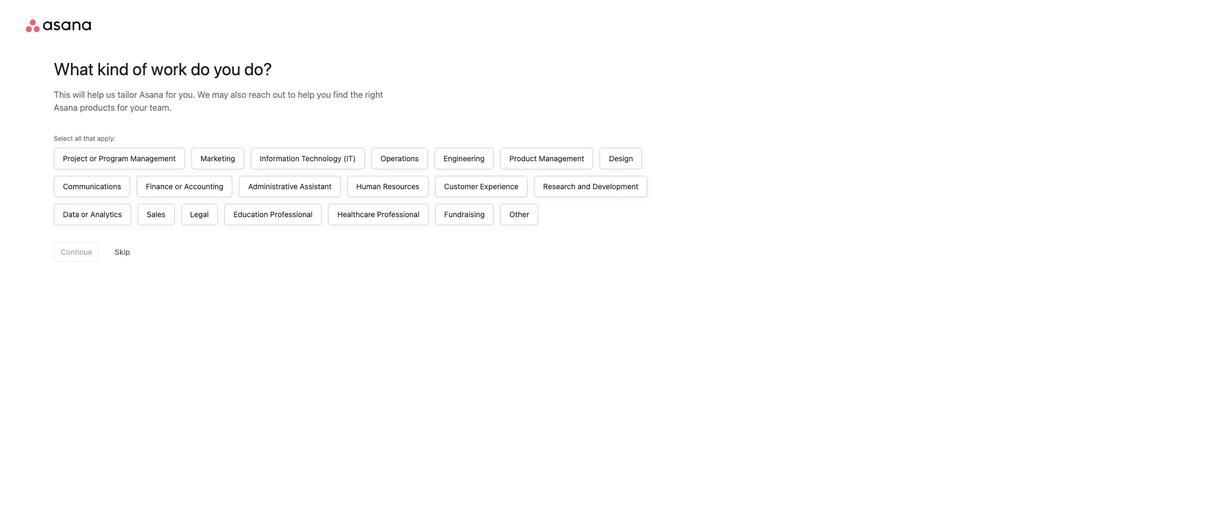 Task type: vqa. For each thing, say whether or not it's contained in the screenshot.
'Education Professional'
yes



Task type: describe. For each thing, give the bounding box(es) containing it.
this
[[54, 90, 70, 100]]

sales
[[147, 210, 165, 219]]

0 horizontal spatial for
[[117, 103, 128, 112]]

fundraising
[[444, 210, 485, 219]]

kind
[[97, 59, 129, 79]]

or for analytics
[[81, 210, 88, 219]]

data
[[63, 210, 79, 219]]

2 management from the left
[[539, 154, 584, 163]]

research
[[543, 182, 576, 191]]

or for accounting
[[175, 182, 182, 191]]

products
[[80, 103, 115, 112]]

customer
[[444, 182, 478, 191]]

administrative
[[248, 182, 298, 191]]

operations
[[381, 154, 419, 163]]

will
[[73, 90, 85, 100]]

professional for education professional
[[270, 210, 313, 219]]

you
[[317, 90, 331, 100]]

1 management from the left
[[130, 154, 176, 163]]

(it)
[[344, 154, 356, 163]]

healthcare professional
[[337, 210, 420, 219]]

0 vertical spatial for
[[166, 90, 176, 100]]

research and development
[[543, 182, 639, 191]]

assistant
[[300, 182, 332, 191]]

1 help from the left
[[87, 90, 104, 100]]

program
[[99, 154, 128, 163]]

skip button
[[108, 243, 137, 262]]

accounting
[[184, 182, 223, 191]]

or for program
[[90, 154, 97, 163]]

product management
[[510, 154, 584, 163]]

select all that apply:
[[54, 134, 116, 143]]

product
[[510, 154, 537, 163]]

communications
[[63, 182, 121, 191]]

out
[[273, 90, 286, 100]]

find
[[333, 90, 348, 100]]

you.
[[179, 90, 195, 100]]

this will help us tailor asana for you. we may also reach out to help you find the right asana products for your team.
[[54, 90, 383, 112]]

other
[[510, 210, 529, 219]]

administrative assistant
[[248, 182, 332, 191]]

also
[[231, 90, 246, 100]]

continue button
[[54, 243, 99, 262]]

technology
[[302, 154, 342, 163]]

team.
[[150, 103, 172, 112]]

design
[[609, 154, 633, 163]]

legal
[[190, 210, 209, 219]]



Task type: locate. For each thing, give the bounding box(es) containing it.
what
[[54, 59, 94, 79]]

healthcare
[[337, 210, 375, 219]]

human
[[356, 182, 381, 191]]

engineering
[[444, 154, 485, 163]]

us
[[106, 90, 115, 100]]

asana
[[139, 90, 163, 100], [54, 103, 78, 112]]

1 horizontal spatial management
[[539, 154, 584, 163]]

1 horizontal spatial professional
[[377, 210, 420, 219]]

or right finance
[[175, 182, 182, 191]]

marketing
[[200, 154, 235, 163]]

or right project
[[90, 154, 97, 163]]

2 vertical spatial or
[[81, 210, 88, 219]]

asana up team.
[[139, 90, 163, 100]]

select
[[54, 134, 73, 143]]

education professional
[[234, 210, 313, 219]]

professional down administrative assistant
[[270, 210, 313, 219]]

do
[[191, 59, 210, 79]]

management up 'research'
[[539, 154, 584, 163]]

for left you.
[[166, 90, 176, 100]]

for down tailor
[[117, 103, 128, 112]]

or
[[90, 154, 97, 163], [175, 182, 182, 191], [81, 210, 88, 219]]

for
[[166, 90, 176, 100], [117, 103, 128, 112]]

0 vertical spatial asana
[[139, 90, 163, 100]]

what kind of work do you do?
[[54, 59, 272, 79]]

1 horizontal spatial or
[[90, 154, 97, 163]]

1 horizontal spatial help
[[298, 90, 315, 100]]

0 horizontal spatial asana
[[54, 103, 78, 112]]

human resources
[[356, 182, 419, 191]]

2 help from the left
[[298, 90, 315, 100]]

and
[[578, 182, 591, 191]]

1 vertical spatial or
[[175, 182, 182, 191]]

we
[[197, 90, 210, 100]]

you do?
[[214, 59, 272, 79]]

the
[[350, 90, 363, 100]]

2 professional from the left
[[377, 210, 420, 219]]

1 vertical spatial asana
[[54, 103, 78, 112]]

to
[[288, 90, 296, 100]]

development
[[593, 182, 639, 191]]

finance or accounting
[[146, 182, 223, 191]]

continue
[[61, 247, 92, 257]]

of
[[133, 59, 147, 79]]

project or program management
[[63, 154, 176, 163]]

0 horizontal spatial management
[[130, 154, 176, 163]]

finance
[[146, 182, 173, 191]]

all
[[75, 134, 82, 143]]

experience
[[480, 182, 519, 191]]

analytics
[[90, 210, 122, 219]]

1 horizontal spatial for
[[166, 90, 176, 100]]

management up finance
[[130, 154, 176, 163]]

0 horizontal spatial professional
[[270, 210, 313, 219]]

right
[[365, 90, 383, 100]]

professional down resources
[[377, 210, 420, 219]]

1 professional from the left
[[270, 210, 313, 219]]

1 vertical spatial for
[[117, 103, 128, 112]]

education
[[234, 210, 268, 219]]

skip
[[115, 247, 130, 257]]

data or analytics
[[63, 210, 122, 219]]

that
[[83, 134, 95, 143]]

tailor
[[118, 90, 137, 100]]

project
[[63, 154, 88, 163]]

customer experience
[[444, 182, 519, 191]]

help up products
[[87, 90, 104, 100]]

asana image
[[26, 19, 91, 32]]

information
[[260, 154, 300, 163]]

information technology (it)
[[260, 154, 356, 163]]

0 horizontal spatial help
[[87, 90, 104, 100]]

resources
[[383, 182, 419, 191]]

professional for healthcare professional
[[377, 210, 420, 219]]

asana down this
[[54, 103, 78, 112]]

or right data
[[81, 210, 88, 219]]

reach
[[249, 90, 271, 100]]

0 vertical spatial or
[[90, 154, 97, 163]]

professional
[[270, 210, 313, 219], [377, 210, 420, 219]]

apply:
[[97, 134, 116, 143]]

0 horizontal spatial or
[[81, 210, 88, 219]]

2 horizontal spatial or
[[175, 182, 182, 191]]

management
[[130, 154, 176, 163], [539, 154, 584, 163]]

help right to
[[298, 90, 315, 100]]

work
[[151, 59, 187, 79]]

may
[[212, 90, 228, 100]]

1 horizontal spatial asana
[[139, 90, 163, 100]]

your
[[130, 103, 147, 112]]

help
[[87, 90, 104, 100], [298, 90, 315, 100]]



